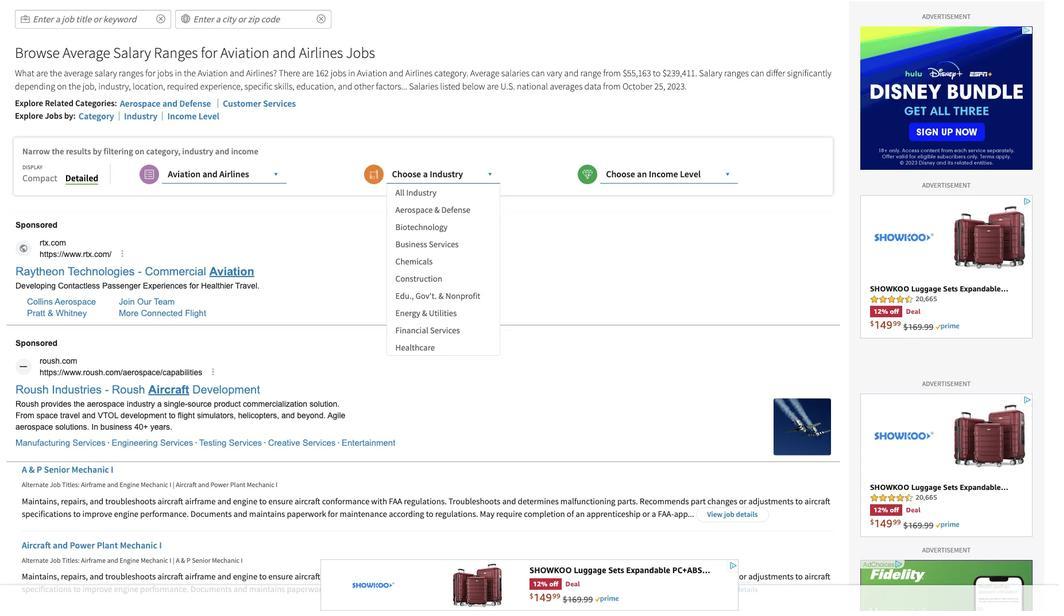 Task type: locate. For each thing, give the bounding box(es) containing it.
the down average
[[69, 80, 81, 92]]

1 vertical spatial view job details
[[707, 586, 758, 595]]

maintains, repairs, and troubleshoots aircraft airframe and engine to ensure aircraft conformance with faa regulations. troubleshoots and determines malfunctioning parts. recommends part changes or adjustments to aircraft specifications to improve engine performance. documents and maintains paperwork for maintenance according to regulations. may require completion of an apprenticeship or a faa-app... for first view job details button from the top of the page
[[22, 496, 830, 520]]

0 vertical spatial troubleshoots
[[105, 496, 156, 507]]

a inside the a & p senior mechanic i alternate job titles: airframe and engine mechanic i | aircraft and power plant mechanic i
[[22, 464, 27, 476]]

improve down aircraft and power plant mechanic i link
[[82, 584, 112, 595]]

1 vertical spatial maintains,
[[22, 572, 59, 583]]

power
[[210, 481, 229, 490], [70, 540, 95, 551]]

2 repairs, from the top
[[61, 572, 88, 583]]

1 vertical spatial defense
[[441, 205, 470, 216]]

1 vertical spatial documents
[[190, 584, 232, 595]]

troubleshoots for first view job details button from the bottom of the page
[[449, 572, 500, 583]]

and
[[272, 43, 296, 62], [230, 67, 244, 79], [389, 67, 404, 79], [564, 67, 579, 79], [338, 80, 352, 92], [162, 97, 178, 109], [215, 146, 229, 157], [202, 169, 218, 180], [107, 481, 118, 490], [198, 481, 209, 490], [90, 496, 104, 507], [217, 496, 231, 507], [502, 496, 516, 507], [233, 509, 247, 520], [53, 540, 68, 551], [107, 557, 118, 565], [90, 572, 104, 583], [217, 572, 231, 583], [502, 572, 516, 583], [233, 584, 247, 595]]

0 vertical spatial |
[[173, 481, 174, 490]]

1 vertical spatial services
[[429, 239, 459, 250]]

0 horizontal spatial aircraft
[[22, 540, 51, 551]]

performance. down aircraft and power plant mechanic i alternate job titles: airframe and engine mechanic i | a & p senior mechanic i at the bottom left of page
[[140, 584, 189, 595]]

1 details from the top
[[736, 510, 758, 520]]

aviation
[[220, 43, 269, 62], [198, 67, 228, 79], [357, 67, 387, 79], [168, 169, 201, 180]]

1 troubleshoots from the top
[[449, 496, 500, 507]]

on up the "related"
[[57, 80, 67, 92]]

1 faa- from the top
[[658, 509, 674, 520]]

level
[[199, 110, 219, 122], [680, 169, 701, 180]]

repairs, down the a & p senior mechanic i link
[[61, 496, 88, 507]]

job,
[[83, 80, 97, 92]]

0 vertical spatial job
[[50, 481, 61, 490]]

2 view from the top
[[707, 586, 723, 595]]

faa-
[[658, 509, 674, 520], [658, 584, 674, 595]]

1 conformance from the top
[[322, 496, 370, 507]]

with for first view job details button from the bottom of the page
[[371, 572, 387, 583]]

2 ensure from the top
[[268, 572, 293, 583]]

healthcare link
[[387, 340, 500, 357]]

2 troubleshoots from the top
[[449, 572, 500, 583]]

triangle down image
[[271, 170, 281, 179], [485, 170, 495, 179], [723, 170, 732, 179]]

titles: inside the a & p senior mechanic i alternate job titles: airframe and engine mechanic i | aircraft and power plant mechanic i
[[62, 481, 80, 490]]

jobs up location,
[[157, 67, 173, 79]]

0 vertical spatial plant
[[230, 481, 245, 490]]

0 vertical spatial ensure
[[268, 496, 293, 507]]

airframe
[[185, 496, 216, 507], [185, 572, 216, 583]]

0 vertical spatial maintains, repairs, and troubleshoots aircraft airframe and engine to ensure aircraft conformance with faa regulations. troubleshoots and determines malfunctioning parts. recommends part changes or adjustments to aircraft specifications to improve engine performance. documents and maintains paperwork for maintenance according to regulations. may require completion of an apprenticeship or a faa-app...
[[22, 496, 830, 520]]

1 advertisement from the top
[[922, 12, 971, 21]]

1 may from the top
[[480, 509, 495, 520]]

view job details button
[[696, 508, 769, 523], [696, 583, 769, 598]]

0 vertical spatial require
[[496, 509, 522, 520]]

are left u.s.
[[487, 80, 499, 92]]

related
[[45, 97, 73, 108]]

2 recommends from the top
[[640, 572, 689, 583]]

2 parts. from the top
[[617, 572, 638, 583]]

a for first view job details button from the bottom of the page
[[652, 584, 656, 595]]

from
[[603, 67, 621, 79], [603, 80, 621, 92]]

0 vertical spatial details
[[736, 510, 758, 520]]

completion for first view job details button from the bottom of the page
[[524, 584, 565, 595]]

1 vertical spatial an
[[576, 509, 585, 520]]

1 troubleshoots from the top
[[105, 496, 156, 507]]

engine for plant
[[120, 557, 139, 565]]

2 engine from the top
[[120, 557, 139, 565]]

financial
[[396, 325, 428, 336]]

aviation up the experience,
[[198, 67, 228, 79]]

repairs, down aircraft and power plant mechanic i link
[[61, 572, 88, 583]]

airframe for senior
[[81, 481, 106, 490]]

remove image
[[156, 15, 165, 24], [317, 15, 326, 24]]

titles: for plant
[[62, 557, 80, 565]]

& inside aircraft and power plant mechanic i alternate job titles: airframe and engine mechanic i | a & p senior mechanic i
[[181, 557, 185, 565]]

ranges
[[119, 67, 144, 79], [724, 67, 749, 79]]

jobs
[[346, 43, 375, 62], [45, 110, 62, 121]]

performance. for first view job details button from the bottom of the page
[[140, 584, 189, 595]]

0 vertical spatial paperwork
[[287, 509, 326, 520]]

2 maintains, repairs, and troubleshoots aircraft airframe and engine to ensure aircraft conformance with faa regulations. troubleshoots and determines malfunctioning parts. recommends part changes or adjustments to aircraft specifications to improve engine performance. documents and maintains paperwork for maintenance according to regulations. may require completion of an apprenticeship or a faa-app... from the top
[[22, 572, 830, 595]]

a
[[22, 464, 27, 476], [176, 557, 180, 565]]

average
[[63, 43, 110, 62], [470, 67, 500, 79]]

0 vertical spatial improve
[[82, 509, 112, 520]]

0 horizontal spatial jobs
[[45, 110, 62, 121]]

None search field
[[15, 10, 171, 29], [175, 10, 332, 29], [15, 10, 171, 29], [175, 10, 332, 29]]

1 ranges from the left
[[119, 67, 144, 79]]

improve up aircraft and power plant mechanic i link
[[82, 509, 112, 520]]

defense inside aerospace & defense "link"
[[441, 205, 470, 216]]

0 vertical spatial apprenticeship
[[587, 509, 641, 520]]

1 parts. from the top
[[617, 496, 638, 507]]

advertisement
[[922, 12, 971, 21], [922, 181, 971, 190], [922, 380, 971, 388], [922, 546, 971, 555]]

1 vertical spatial from
[[603, 80, 621, 92]]

0 vertical spatial services
[[263, 97, 296, 109]]

salary
[[113, 43, 151, 62], [699, 67, 722, 79]]

faa- for first view job details button from the bottom of the page
[[658, 584, 674, 595]]

airframe for first view job details button from the top of the page
[[185, 496, 216, 507]]

0 vertical spatial level
[[199, 110, 219, 122]]

1 of from the top
[[567, 509, 574, 520]]

recommends
[[640, 496, 689, 507], [640, 572, 689, 583]]

display
[[22, 164, 42, 171]]

0 vertical spatial changes
[[707, 496, 737, 507]]

ranges
[[154, 43, 198, 62]]

2 horizontal spatial triangle down image
[[723, 170, 732, 179]]

u.s.
[[501, 80, 515, 92]]

engine inside the a & p senior mechanic i alternate job titles: airframe and engine mechanic i | aircraft and power plant mechanic i
[[120, 481, 139, 490]]

job image
[[21, 15, 30, 24]]

alternate
[[22, 481, 48, 490], [22, 557, 48, 565]]

1 part from the top
[[691, 496, 706, 507]]

2 remove image from the left
[[317, 15, 326, 24]]

aircraft and power plant mechanic i alternate job titles: airframe and engine mechanic i | a & p senior mechanic i
[[22, 540, 243, 565]]

3 triangle down image from the left
[[723, 170, 732, 179]]

defense
[[179, 97, 211, 109], [441, 205, 470, 216]]

average inside category.                 average salaries can vary and range from $55,163 to $239,411.                 salary ranges can differ significantly depending on the job, industry, location, required experience, specific skills, education, and other factors... salaries listed below are
[[470, 67, 500, 79]]

& inside aerospace & defense "link"
[[434, 205, 440, 216]]

1 vertical spatial explore
[[15, 110, 43, 121]]

1 performance. from the top
[[140, 509, 189, 520]]

on
[[57, 80, 67, 92], [135, 146, 144, 157]]

1 vertical spatial salary
[[699, 67, 722, 79]]

explore for explore related categories:
[[15, 97, 43, 108]]

1 changes from the top
[[707, 496, 737, 507]]

jobs right the 162
[[331, 67, 346, 79]]

engine
[[233, 496, 257, 507], [114, 509, 138, 520], [233, 572, 257, 583], [114, 584, 138, 595]]

1 airframe from the top
[[81, 481, 106, 490]]

1 vertical spatial recommends
[[640, 572, 689, 583]]

ensure for first view job details button from the top of the page
[[268, 496, 293, 507]]

narrow the results by filtering on category, industry and income
[[22, 146, 258, 157]]

1 vertical spatial determines
[[518, 572, 559, 583]]

maintains
[[249, 509, 285, 520], [249, 584, 285, 595]]

can left 'differ'
[[751, 67, 764, 79]]

1 horizontal spatial a
[[176, 557, 180, 565]]

senior inside aircraft and power plant mechanic i alternate job titles: airframe and engine mechanic i | a & p senior mechanic i
[[192, 557, 211, 565]]

changes
[[707, 496, 737, 507], [707, 572, 737, 583]]

salary up salary
[[113, 43, 151, 62]]

2 require from the top
[[496, 584, 522, 595]]

maintenance for first view job details button from the top of the page
[[340, 509, 387, 520]]

maintenance for first view job details button from the bottom of the page
[[340, 584, 387, 595]]

view job details for first view job details button from the top of the page
[[707, 510, 758, 520]]

2 performance. from the top
[[140, 584, 189, 595]]

2 may from the top
[[480, 584, 495, 595]]

1 vertical spatial conformance
[[322, 572, 370, 583]]

1 vertical spatial app...
[[674, 584, 694, 595]]

1 horizontal spatial triangle down image
[[485, 170, 495, 179]]

compact button
[[22, 171, 57, 185]]

ranges left 'differ'
[[724, 67, 749, 79]]

titles: down aircraft and power plant mechanic i link
[[62, 557, 80, 565]]

for
[[201, 43, 217, 62], [145, 67, 156, 79], [328, 509, 338, 520], [328, 584, 338, 595]]

categories:
[[75, 97, 117, 108]]

industry down aerospace and defense link
[[124, 110, 158, 122]]

may for first view job details button from the bottom of the page
[[480, 584, 495, 595]]

1 vertical spatial on
[[135, 146, 144, 157]]

factors...
[[376, 80, 407, 92]]

average up average
[[63, 43, 110, 62]]

1 malfunctioning from the top
[[561, 496, 616, 507]]

0 horizontal spatial average
[[63, 43, 110, 62]]

162
[[316, 67, 329, 79]]

aircraft inside the a & p senior mechanic i alternate job titles: airframe and engine mechanic i | aircraft and power plant mechanic i
[[176, 481, 197, 490]]

0 horizontal spatial choose
[[392, 169, 421, 180]]

0 horizontal spatial plant
[[97, 540, 118, 551]]

1 horizontal spatial ranges
[[724, 67, 749, 79]]

triangle down image for aviation and airlines
[[271, 170, 281, 179]]

Enter a job title or keyword search field
[[15, 10, 171, 29]]

1 can from the left
[[531, 67, 545, 79]]

0 vertical spatial troubleshoots
[[449, 496, 500, 507]]

troubleshoots
[[105, 496, 156, 507], [105, 572, 156, 583]]

job down the a & p senior mechanic i link
[[50, 481, 61, 490]]

services down skills,
[[263, 97, 296, 109]]

| inside the a & p senior mechanic i alternate job titles: airframe and engine mechanic i | aircraft and power plant mechanic i
[[173, 481, 174, 490]]

2 apprenticeship from the top
[[587, 584, 641, 595]]

with
[[371, 496, 387, 507], [371, 572, 387, 583]]

1 vertical spatial may
[[480, 584, 495, 595]]

paperwork for first view job details button from the bottom of the page
[[287, 584, 326, 595]]

1 from from the top
[[603, 67, 621, 79]]

specifications for first view job details button from the bottom of the page
[[22, 584, 71, 595]]

& inside energy & utilities link
[[422, 308, 427, 319]]

1 triangle down image from the left
[[271, 170, 281, 179]]

determines for first view job details button from the bottom of the page
[[518, 572, 559, 583]]

1 determines from the top
[[518, 496, 559, 507]]

p
[[37, 464, 42, 476], [187, 557, 191, 565]]

1 vertical spatial with
[[371, 572, 387, 583]]

| for plant
[[173, 557, 174, 565]]

1 vertical spatial titles:
[[62, 557, 80, 565]]

1 vertical spatial adjustments
[[748, 572, 794, 583]]

part
[[691, 496, 706, 507], [691, 572, 706, 583]]

alternate for aircraft
[[22, 557, 48, 565]]

2 with from the top
[[371, 572, 387, 583]]

troubleshoots
[[449, 496, 500, 507], [449, 572, 500, 583]]

1 view job details from the top
[[707, 510, 758, 520]]

1 horizontal spatial aerospace
[[396, 205, 433, 216]]

1 maintains from the top
[[249, 509, 285, 520]]

1 ensure from the top
[[268, 496, 293, 507]]

jobs up other at the top left of page
[[346, 43, 375, 62]]

specifications for first view job details button from the top of the page
[[22, 509, 71, 520]]

in up other at the top left of page
[[348, 67, 355, 79]]

i
[[111, 464, 113, 476], [170, 481, 171, 490], [276, 481, 278, 490], [159, 540, 162, 551], [170, 557, 171, 565], [241, 557, 243, 565]]

app... for first view job details button from the top of the page
[[674, 509, 694, 520]]

2 airframe from the top
[[81, 557, 106, 565]]

salary inside category.                 average salaries can vary and range from $55,163 to $239,411.                 salary ranges can differ significantly depending on the job, industry, location, required experience, specific skills, education, and other factors... salaries listed below are
[[699, 67, 722, 79]]

income level link
[[167, 110, 219, 122]]

2 adjustments from the top
[[748, 572, 794, 583]]

1 vertical spatial view
[[707, 586, 723, 595]]

1 vertical spatial details
[[736, 586, 758, 595]]

0 vertical spatial salary
[[113, 43, 151, 62]]

to inside category.                 average salaries can vary and range from $55,163 to $239,411.                 salary ranges can differ significantly depending on the job, industry, location, required experience, specific skills, education, and other factors... salaries listed below are
[[653, 67, 661, 79]]

aerospace down all industry
[[396, 205, 433, 216]]

1 paperwork from the top
[[287, 509, 326, 520]]

from inside category.                 average salaries can vary and range from $55,163 to $239,411.                 salary ranges can differ significantly depending on the job, industry, location, required experience, specific skills, education, and other factors... salaries listed below are
[[603, 67, 621, 79]]

faa
[[389, 496, 402, 507], [389, 572, 402, 583]]

2 job from the top
[[724, 586, 735, 595]]

& inside the a & p senior mechanic i alternate job titles: airframe and engine mechanic i | aircraft and power plant mechanic i
[[29, 464, 35, 476]]

2 determines from the top
[[518, 572, 559, 583]]

1 in from the left
[[175, 67, 182, 79]]

there
[[279, 67, 300, 79]]

2 part from the top
[[691, 572, 706, 583]]

alternate inside aircraft and power plant mechanic i alternate job titles: airframe and engine mechanic i | a & p senior mechanic i
[[22, 557, 48, 565]]

2 documents from the top
[[190, 584, 232, 595]]

in up required
[[175, 67, 182, 79]]

2 job from the top
[[50, 557, 61, 565]]

& inside edu., gov't. & nonprofit link
[[439, 291, 444, 302]]

1 vertical spatial a
[[176, 557, 180, 565]]

2 jobs from the left
[[331, 67, 346, 79]]

1 vertical spatial require
[[496, 584, 522, 595]]

2 according from the top
[[389, 584, 424, 595]]

| inside aircraft and power plant mechanic i alternate job titles: airframe and engine mechanic i | a & p senior mechanic i
[[173, 557, 174, 565]]

0 vertical spatial job
[[724, 510, 735, 520]]

troubleshoots for first view job details button from the bottom of the page
[[105, 572, 156, 583]]

details
[[736, 510, 758, 520], [736, 586, 758, 595]]

0 vertical spatial according
[[389, 509, 424, 520]]

choose for choose an income level
[[606, 169, 635, 180]]

remove image up the 162
[[317, 15, 326, 24]]

services down energy & utilities link
[[430, 325, 460, 336]]

edu.,
[[396, 291, 414, 302]]

salary right $239,411.
[[699, 67, 722, 79]]

titles: inside aircraft and power plant mechanic i alternate job titles: airframe and engine mechanic i | a & p senior mechanic i
[[62, 557, 80, 565]]

documents for first view job details button from the top of the page
[[190, 509, 232, 520]]

job inside the a & p senior mechanic i alternate job titles: airframe and engine mechanic i | aircraft and power plant mechanic i
[[50, 481, 61, 490]]

1 vertical spatial according
[[389, 584, 424, 595]]

1 vertical spatial specifications
[[22, 584, 71, 595]]

jobs down the "related"
[[45, 110, 62, 121]]

0 vertical spatial faa
[[389, 496, 402, 507]]

2 view job details button from the top
[[696, 583, 769, 598]]

0 horizontal spatial income
[[167, 110, 197, 122]]

2 troubleshoots from the top
[[105, 572, 156, 583]]

are left the 162
[[302, 67, 314, 79]]

ensure
[[268, 496, 293, 507], [268, 572, 293, 583]]

1 vertical spatial maintenance
[[340, 584, 387, 595]]

2 faa from the top
[[389, 572, 402, 583]]

are up 'depending'
[[36, 67, 48, 79]]

maintains, repairs, and troubleshoots aircraft airframe and engine to ensure aircraft conformance with faa regulations. troubleshoots and determines malfunctioning parts. recommends part changes or adjustments to aircraft specifications to improve engine performance. documents and maintains paperwork for maintenance according to regulations. may require completion of an apprenticeship or a faa-app... for first view job details button from the bottom of the page
[[22, 572, 830, 595]]

1 with from the top
[[371, 496, 387, 507]]

defense down all industry link
[[441, 205, 470, 216]]

2 vertical spatial a
[[652, 584, 656, 595]]

airlines up the 162
[[299, 43, 343, 62]]

average for category.
[[470, 67, 500, 79]]

view job details for first view job details button from the bottom of the page
[[707, 586, 758, 595]]

defense up income level link
[[179, 97, 211, 109]]

titles:
[[62, 481, 80, 490], [62, 557, 80, 565]]

1 horizontal spatial jobs
[[346, 43, 375, 62]]

industry up all industry link
[[430, 169, 463, 180]]

according for first view job details button from the bottom of the page
[[389, 584, 424, 595]]

1 app... from the top
[[674, 509, 694, 520]]

ranges up industry,
[[119, 67, 144, 79]]

0 horizontal spatial on
[[57, 80, 67, 92]]

1 vertical spatial repairs,
[[61, 572, 88, 583]]

1 documents from the top
[[190, 509, 232, 520]]

2 specifications from the top
[[22, 584, 71, 595]]

1 | from the top
[[173, 481, 174, 490]]

airframe down aircraft and power plant mechanic i link
[[81, 557, 106, 565]]

0 vertical spatial performance.
[[140, 509, 189, 520]]

0 vertical spatial documents
[[190, 509, 232, 520]]

job down aircraft and power plant mechanic i link
[[50, 557, 61, 565]]

can up the national
[[531, 67, 545, 79]]

view for first view job details button from the bottom of the page
[[707, 586, 723, 595]]

0 vertical spatial parts.
[[617, 496, 638, 507]]

1 horizontal spatial aircraft
[[176, 481, 197, 490]]

1 vertical spatial paperwork
[[287, 584, 326, 595]]

p inside the a & p senior mechanic i alternate job titles: airframe and engine mechanic i | aircraft and power plant mechanic i
[[37, 464, 42, 476]]

1 maintenance from the top
[[340, 509, 387, 520]]

troubleshoots down aircraft and power plant mechanic i alternate job titles: airframe and engine mechanic i | a & p senior mechanic i at the bottom left of page
[[105, 572, 156, 583]]

may for first view job details button from the top of the page
[[480, 509, 495, 520]]

2 maintenance from the top
[[340, 584, 387, 595]]

remove image left paymarket image
[[156, 15, 165, 24]]

parts.
[[617, 496, 638, 507], [617, 572, 638, 583]]

1 vertical spatial engine
[[120, 557, 139, 565]]

& for p
[[29, 464, 35, 476]]

jobs
[[157, 67, 173, 79], [331, 67, 346, 79]]

0 vertical spatial power
[[210, 481, 229, 490]]

can
[[531, 67, 545, 79], [751, 67, 764, 79]]

aviation down industry
[[168, 169, 201, 180]]

2 improve from the top
[[82, 584, 112, 595]]

aircraft inside aircraft and power plant mechanic i alternate job titles: airframe and engine mechanic i | a & p senior mechanic i
[[22, 540, 51, 551]]

2 conformance from the top
[[322, 572, 370, 583]]

1 vertical spatial airframe
[[81, 557, 106, 565]]

explore for explore jobs by:
[[15, 110, 43, 121]]

troubleshoots down the a & p senior mechanic i alternate job titles: airframe and engine mechanic i | aircraft and power plant mechanic i
[[105, 496, 156, 507]]

job for p
[[50, 481, 61, 490]]

explore
[[15, 97, 43, 108], [15, 110, 43, 121]]

aerospace inside "link"
[[396, 205, 433, 216]]

2 advertisement from the top
[[922, 181, 971, 190]]

1 vertical spatial alternate
[[22, 557, 48, 565]]

job
[[50, 481, 61, 490], [50, 557, 61, 565]]

1 vertical spatial performance.
[[140, 584, 189, 595]]

2 maintains, from the top
[[22, 572, 59, 583]]

0 vertical spatial maintenance
[[340, 509, 387, 520]]

edu., gov't. & nonprofit link
[[387, 288, 500, 305]]

1 adjustments from the top
[[748, 496, 794, 507]]

2 titles: from the top
[[62, 557, 80, 565]]

significantly
[[787, 67, 832, 79]]

0 vertical spatial from
[[603, 67, 621, 79]]

industry down choose a industry
[[406, 187, 436, 198]]

2 alternate from the top
[[22, 557, 48, 565]]

0 vertical spatial an
[[637, 169, 647, 180]]

the inside category.                 average salaries can vary and range from $55,163 to $239,411.                 salary ranges can differ significantly depending on the job, industry, location, required experience, specific skills, education, and other factors... salaries listed below are
[[69, 80, 81, 92]]

2 details from the top
[[736, 586, 758, 595]]

by
[[93, 146, 102, 157]]

1 engine from the top
[[120, 481, 139, 490]]

conformance for first view job details button from the bottom of the page
[[322, 572, 370, 583]]

2 vertical spatial an
[[576, 584, 585, 595]]

engine inside aircraft and power plant mechanic i alternate job titles: airframe and engine mechanic i | a & p senior mechanic i
[[120, 557, 139, 565]]

defense for aerospace & defense
[[441, 205, 470, 216]]

detailed
[[65, 172, 98, 184]]

malfunctioning for first view job details button from the top of the page
[[561, 496, 616, 507]]

1 vertical spatial plant
[[97, 540, 118, 551]]

0 horizontal spatial ranges
[[119, 67, 144, 79]]

1 vertical spatial malfunctioning
[[561, 572, 616, 583]]

filtering
[[104, 146, 133, 157]]

airframe inside the a & p senior mechanic i alternate job titles: airframe and engine mechanic i | aircraft and power plant mechanic i
[[81, 481, 106, 490]]

1 repairs, from the top
[[61, 496, 88, 507]]

repairs,
[[61, 496, 88, 507], [61, 572, 88, 583]]

display compact
[[22, 164, 57, 184]]

1 completion from the top
[[524, 509, 565, 520]]

2 view job details from the top
[[707, 586, 758, 595]]

to
[[653, 67, 661, 79], [259, 496, 267, 507], [795, 496, 803, 507], [73, 509, 81, 520], [426, 509, 433, 520], [259, 572, 267, 583], [795, 572, 803, 583], [73, 584, 81, 595], [426, 584, 433, 595]]

recommends for first view job details button from the top of the page
[[640, 496, 689, 507]]

airframe
[[81, 481, 106, 490], [81, 557, 106, 565]]

on right "filtering"
[[135, 146, 144, 157]]

alternate inside the a & p senior mechanic i alternate job titles: airframe and engine mechanic i | aircraft and power plant mechanic i
[[22, 481, 48, 490]]

1 apprenticeship from the top
[[587, 509, 641, 520]]

services down 'biotechnology' link
[[429, 239, 459, 250]]

2 airframe from the top
[[185, 572, 216, 583]]

1 recommends from the top
[[640, 496, 689, 507]]

1 titles: from the top
[[62, 481, 80, 490]]

aviation up what are the average salary ranges for jobs in the aviation and airlines ?                 there are 162 jobs in aviation and airlines
[[220, 43, 269, 62]]

1 airframe from the top
[[185, 496, 216, 507]]

airframe inside aircraft and power plant mechanic i alternate job titles: airframe and engine mechanic i | a & p senior mechanic i
[[81, 557, 106, 565]]

0 horizontal spatial senior
[[44, 464, 70, 476]]

1 choose from the left
[[392, 169, 421, 180]]

1 horizontal spatial power
[[210, 481, 229, 490]]

1 maintains, repairs, and troubleshoots aircraft airframe and engine to ensure aircraft conformance with faa regulations. troubleshoots and determines malfunctioning parts. recommends part changes or adjustments to aircraft specifications to improve engine performance. documents and maintains paperwork for maintenance according to regulations. may require completion of an apprenticeship or a faa-app... from the top
[[22, 496, 830, 520]]

0 vertical spatial may
[[480, 509, 495, 520]]

maintains for first view job details button from the bottom of the page
[[249, 584, 285, 595]]

| for senior
[[173, 481, 174, 490]]

2 maintains from the top
[[249, 584, 285, 595]]

1 vertical spatial power
[[70, 540, 95, 551]]

choose a industry
[[392, 169, 463, 180]]

aviation and airlines
[[168, 169, 249, 180]]

senior inside the a & p senior mechanic i alternate job titles: airframe and engine mechanic i | aircraft and power plant mechanic i
[[44, 464, 70, 476]]

0 vertical spatial alternate
[[22, 481, 48, 490]]

from right data in the right top of the page
[[603, 80, 621, 92]]

average up "below"
[[470, 67, 500, 79]]

0 horizontal spatial level
[[199, 110, 219, 122]]

1 view job details button from the top
[[696, 508, 769, 523]]

job
[[724, 510, 735, 520], [724, 586, 735, 595]]

airframe down the a & p senior mechanic i link
[[81, 481, 106, 490]]

according
[[389, 509, 424, 520], [389, 584, 424, 595]]

2 | from the top
[[173, 557, 174, 565]]

energy
[[396, 308, 420, 319]]

advertisement region
[[860, 26, 1033, 170], [860, 195, 1033, 339], [860, 394, 1033, 538], [321, 560, 739, 612], [860, 561, 1033, 612]]

require for first view job details button from the bottom of the page
[[496, 584, 522, 595]]

location,
[[133, 80, 165, 92]]

1 vertical spatial income
[[649, 169, 678, 180]]

titles: down the a & p senior mechanic i link
[[62, 481, 80, 490]]

1 horizontal spatial on
[[135, 146, 144, 157]]

0 vertical spatial average
[[63, 43, 110, 62]]

malfunctioning for first view job details button from the bottom of the page
[[561, 572, 616, 583]]

performance. down the a & p senior mechanic i alternate job titles: airframe and engine mechanic i | aircraft and power plant mechanic i
[[140, 509, 189, 520]]

category.
[[434, 67, 468, 79]]

1 maintains, from the top
[[22, 496, 59, 507]]

paperwork
[[287, 509, 326, 520], [287, 584, 326, 595]]

1 specifications from the top
[[22, 509, 71, 520]]

1 faa from the top
[[389, 496, 402, 507]]

2 choose from the left
[[606, 169, 635, 180]]

0 horizontal spatial power
[[70, 540, 95, 551]]

2 vertical spatial services
[[430, 325, 460, 336]]

0 horizontal spatial defense
[[179, 97, 211, 109]]

1 explore from the top
[[15, 97, 43, 108]]

0 vertical spatial aerospace
[[120, 97, 161, 109]]

1 according from the top
[[389, 509, 424, 520]]

aerospace up industry link
[[120, 97, 161, 109]]

1 remove image from the left
[[156, 15, 165, 24]]

1 vertical spatial of
[[567, 584, 574, 595]]

1 vertical spatial troubleshoots
[[105, 572, 156, 583]]

1 vertical spatial ensure
[[268, 572, 293, 583]]

industry link
[[124, 110, 158, 122]]

troubleshoots for first view job details button from the top of the page
[[449, 496, 500, 507]]

1 vertical spatial maintains
[[249, 584, 285, 595]]

job inside aircraft and power plant mechanic i alternate job titles: airframe and engine mechanic i | a & p senior mechanic i
[[50, 557, 61, 565]]

determines
[[518, 496, 559, 507], [518, 572, 559, 583]]

1 vertical spatial |
[[173, 557, 174, 565]]

2 explore from the top
[[15, 110, 43, 121]]

1 view from the top
[[707, 510, 723, 520]]

adjustments for first view job details button from the bottom of the page
[[748, 572, 794, 583]]

1 vertical spatial aerospace
[[396, 205, 433, 216]]

2 app... from the top
[[674, 584, 694, 595]]

from right range
[[603, 67, 621, 79]]



Task type: describe. For each thing, give the bounding box(es) containing it.
maintains for first view job details button from the top of the page
[[249, 509, 285, 520]]

2 of from the top
[[567, 584, 574, 595]]

skills,
[[274, 80, 295, 92]]

u.s. national averages data from october 25, 2023.
[[501, 80, 687, 92]]

part for first view job details button from the top of the page
[[691, 496, 706, 507]]

titles: for senior
[[62, 481, 80, 490]]

0 horizontal spatial salary
[[113, 43, 151, 62]]

business
[[396, 239, 427, 250]]

explore related categories:
[[15, 97, 117, 108]]

browse average salary ranges for aviation and airlines jobs
[[15, 43, 375, 62]]

$55,163
[[623, 67, 651, 79]]

narrow
[[22, 146, 50, 157]]

4 advertisement from the top
[[922, 546, 971, 555]]

below
[[462, 80, 485, 92]]

services for business services
[[429, 239, 459, 250]]

biotechnology link
[[387, 219, 500, 236]]

all
[[396, 187, 405, 198]]

2 in from the left
[[348, 67, 355, 79]]

edu., gov't. & nonprofit
[[396, 291, 480, 302]]

october
[[623, 80, 653, 92]]

aerospace for aerospace and defense
[[120, 97, 161, 109]]

aviation up other at the top left of page
[[357, 67, 387, 79]]

explore jobs by:
[[15, 110, 76, 121]]

& for utilities
[[422, 308, 427, 319]]

0 vertical spatial income
[[167, 110, 197, 122]]

averages
[[550, 80, 583, 92]]

airframe for plant
[[81, 557, 106, 565]]

what are the average salary ranges for jobs in the aviation and airlines ?                 there are 162 jobs in aviation and airlines
[[15, 67, 433, 79]]

services for financial services
[[430, 325, 460, 336]]

salary
[[95, 67, 117, 79]]

all industry link
[[387, 185, 500, 202]]

defense for aerospace and defense
[[179, 97, 211, 109]]

power inside aircraft and power plant mechanic i alternate job titles: airframe and engine mechanic i | a & p senior mechanic i
[[70, 540, 95, 551]]

ensure for first view job details button from the bottom of the page
[[268, 572, 293, 583]]

Enter a city or zip code search field
[[175, 10, 332, 29]]

category link
[[79, 110, 114, 122]]

0 vertical spatial jobs
[[346, 43, 375, 62]]

browse
[[15, 43, 60, 62]]

recommends for first view job details button from the bottom of the page
[[640, 572, 689, 583]]

completion for first view job details button from the top of the page
[[524, 509, 565, 520]]

faa for first view job details button from the top of the page
[[389, 496, 402, 507]]

job for power
[[50, 557, 61, 565]]

financial services
[[396, 325, 460, 336]]

other
[[354, 80, 374, 92]]

1 vertical spatial industry
[[430, 169, 463, 180]]

healthcare
[[396, 342, 435, 353]]

business services
[[396, 239, 459, 250]]

2 can from the left
[[751, 67, 764, 79]]

determines for first view job details button from the top of the page
[[518, 496, 559, 507]]

specific
[[244, 80, 273, 92]]

nonprofit
[[446, 291, 480, 302]]

range
[[580, 67, 601, 79]]

average
[[64, 67, 93, 79]]

view for first view job details button from the top of the page
[[707, 510, 723, 520]]

1 horizontal spatial level
[[680, 169, 701, 180]]

performance. for first view job details button from the top of the page
[[140, 509, 189, 520]]

details for first view job details button from the bottom of the page
[[736, 586, 758, 595]]

p inside aircraft and power plant mechanic i alternate job titles: airframe and engine mechanic i | a & p senior mechanic i
[[187, 557, 191, 565]]

aerospace for aerospace & defense
[[396, 205, 433, 216]]

what
[[15, 67, 34, 79]]

2 changes from the top
[[707, 572, 737, 583]]

income
[[231, 146, 258, 157]]

the left results
[[52, 146, 64, 157]]

faa for first view job details button from the bottom of the page
[[389, 572, 402, 583]]

average for browse
[[63, 43, 110, 62]]

biotechnology
[[396, 222, 448, 233]]

with for first view job details button from the top of the page
[[371, 496, 387, 507]]

listed
[[440, 80, 460, 92]]

part for first view job details button from the bottom of the page
[[691, 572, 706, 583]]

plant inside the a & p senior mechanic i alternate job titles: airframe and engine mechanic i | aircraft and power plant mechanic i
[[230, 481, 245, 490]]

utilities
[[429, 308, 457, 319]]

education,
[[296, 80, 336, 92]]

aerospace & defense
[[396, 205, 470, 216]]

income level
[[167, 110, 219, 122]]

financial services link
[[387, 322, 500, 340]]

a inside aircraft and power plant mechanic i alternate job titles: airframe and engine mechanic i | a & p senior mechanic i
[[176, 557, 180, 565]]

aircraft and power plant mechanic i link
[[22, 540, 162, 551]]

experience,
[[200, 80, 243, 92]]

engine for senior
[[120, 481, 139, 490]]

energy & utilities
[[396, 308, 457, 319]]

repairs, for first view job details button from the bottom of the page
[[61, 572, 88, 583]]

power inside the a & p senior mechanic i alternate job titles: airframe and engine mechanic i | aircraft and power plant mechanic i
[[210, 481, 229, 490]]

on inside category.                 average salaries can vary and range from $55,163 to $239,411.                 salary ranges can differ significantly depending on the job, industry, location, required experience, specific skills, education, and other factors... salaries listed below are
[[57, 80, 67, 92]]

construction link
[[387, 271, 500, 288]]

are inside category.                 average salaries can vary and range from $55,163 to $239,411.                 salary ranges can differ significantly depending on the job, industry, location, required experience, specific skills, education, and other factors... salaries listed below are
[[487, 80, 499, 92]]

airlines up salaries
[[405, 67, 433, 79]]

national
[[517, 80, 548, 92]]

25,
[[655, 80, 665, 92]]

chemicals
[[396, 256, 433, 267]]

industry
[[182, 146, 213, 157]]

a & p senior mechanic i link
[[22, 464, 113, 476]]

a for first view job details button from the top of the page
[[652, 509, 656, 520]]

0 vertical spatial industry
[[124, 110, 158, 122]]

an for first view job details button from the top of the page
[[576, 509, 585, 520]]

the left average
[[50, 67, 62, 79]]

1 horizontal spatial are
[[302, 67, 314, 79]]

chemicals link
[[387, 253, 500, 271]]

customer services
[[223, 97, 296, 109]]

salaries
[[501, 67, 530, 79]]

choose for choose a industry
[[392, 169, 421, 180]]

gov't.
[[416, 291, 437, 302]]

by:
[[64, 110, 76, 121]]

category.                 average salaries can vary and range from $55,163 to $239,411.                 salary ranges can differ significantly depending on the job, industry, location, required experience, specific skills, education, and other factors... salaries listed below are
[[15, 67, 832, 92]]

$239,411.
[[662, 67, 697, 79]]

salaries
[[409, 80, 438, 92]]

differ
[[766, 67, 785, 79]]

2 vertical spatial industry
[[406, 187, 436, 198]]

triangle down image for choose a industry
[[485, 170, 495, 179]]

maintains, for first view job details button from the bottom of the page
[[22, 572, 59, 583]]

an for first view job details button from the bottom of the page
[[576, 584, 585, 595]]

detailed button
[[65, 171, 98, 185]]

construction
[[396, 274, 442, 284]]

choose an income level
[[606, 169, 701, 180]]

airframe for first view job details button from the bottom of the page
[[185, 572, 216, 583]]

triangle down image for choose an income level
[[723, 170, 732, 179]]

?
[[273, 67, 277, 79]]

required
[[167, 80, 198, 92]]

1 improve from the top
[[82, 509, 112, 520]]

business services link
[[387, 236, 500, 253]]

airlines up specific
[[246, 67, 273, 79]]

results
[[66, 146, 91, 157]]

compact
[[22, 172, 57, 184]]

& for defense
[[434, 205, 440, 216]]

paperwork for first view job details button from the top of the page
[[287, 509, 326, 520]]

industry,
[[98, 80, 131, 92]]

app... for first view job details button from the bottom of the page
[[674, 584, 694, 595]]

troubleshoots for first view job details button from the top of the page
[[105, 496, 156, 507]]

customer services link
[[223, 97, 296, 109]]

ranges inside category.                 average salaries can vary and range from $55,163 to $239,411.                 salary ranges can differ significantly depending on the job, industry, location, required experience, specific skills, education, and other factors... salaries listed below are
[[724, 67, 749, 79]]

repairs, for first view job details button from the top of the page
[[61, 496, 88, 507]]

aerospace & defense link
[[387, 202, 500, 219]]

1 vertical spatial jobs
[[45, 110, 62, 121]]

require for first view job details button from the top of the page
[[496, 509, 522, 520]]

the up required
[[184, 67, 196, 79]]

services for customer services
[[263, 97, 296, 109]]

faa- for first view job details button from the top of the page
[[658, 509, 674, 520]]

apprenticeship for first view job details button from the top of the page
[[587, 509, 641, 520]]

category,
[[146, 146, 181, 157]]

adjustments for first view job details button from the top of the page
[[748, 496, 794, 507]]

data
[[584, 80, 601, 92]]

airlines down the income
[[219, 169, 249, 180]]

depending
[[15, 80, 55, 92]]

plant inside aircraft and power plant mechanic i alternate job titles: airframe and engine mechanic i | a & p senior mechanic i
[[97, 540, 118, 551]]

documents for first view job details button from the bottom of the page
[[190, 584, 232, 595]]

alternate for a
[[22, 481, 48, 490]]

2 from from the top
[[603, 80, 621, 92]]

1 horizontal spatial income
[[649, 169, 678, 180]]

parts. for first view job details button from the bottom of the page
[[617, 572, 638, 583]]

0 vertical spatial a
[[423, 169, 428, 180]]

3 advertisement from the top
[[922, 380, 971, 388]]

according for first view job details button from the top of the page
[[389, 509, 424, 520]]

conformance for first view job details button from the top of the page
[[322, 496, 370, 507]]

vary
[[547, 67, 562, 79]]

remove image for enter a job title or keyword search field
[[156, 15, 165, 24]]

parts. for first view job details button from the top of the page
[[617, 496, 638, 507]]

1 job from the top
[[724, 510, 735, 520]]

all industry
[[396, 187, 436, 198]]

details for first view job details button from the top of the page
[[736, 510, 758, 520]]

customer
[[223, 97, 261, 109]]

1 jobs from the left
[[157, 67, 173, 79]]

aerospace and defense link
[[120, 97, 211, 109]]

a & p senior mechanic i alternate job titles: airframe and engine mechanic i | aircraft and power plant mechanic i
[[22, 464, 278, 490]]

maintains, for first view job details button from the top of the page
[[22, 496, 59, 507]]

apprenticeship for first view job details button from the bottom of the page
[[587, 584, 641, 595]]

remove image for enter a city or zip code search field
[[317, 15, 326, 24]]

energy & utilities link
[[387, 305, 500, 322]]

paymarket image
[[181, 15, 190, 24]]

category
[[79, 110, 114, 122]]

0 horizontal spatial are
[[36, 67, 48, 79]]



Task type: vqa. For each thing, say whether or not it's contained in the screenshot.
first remove icon from right
yes



